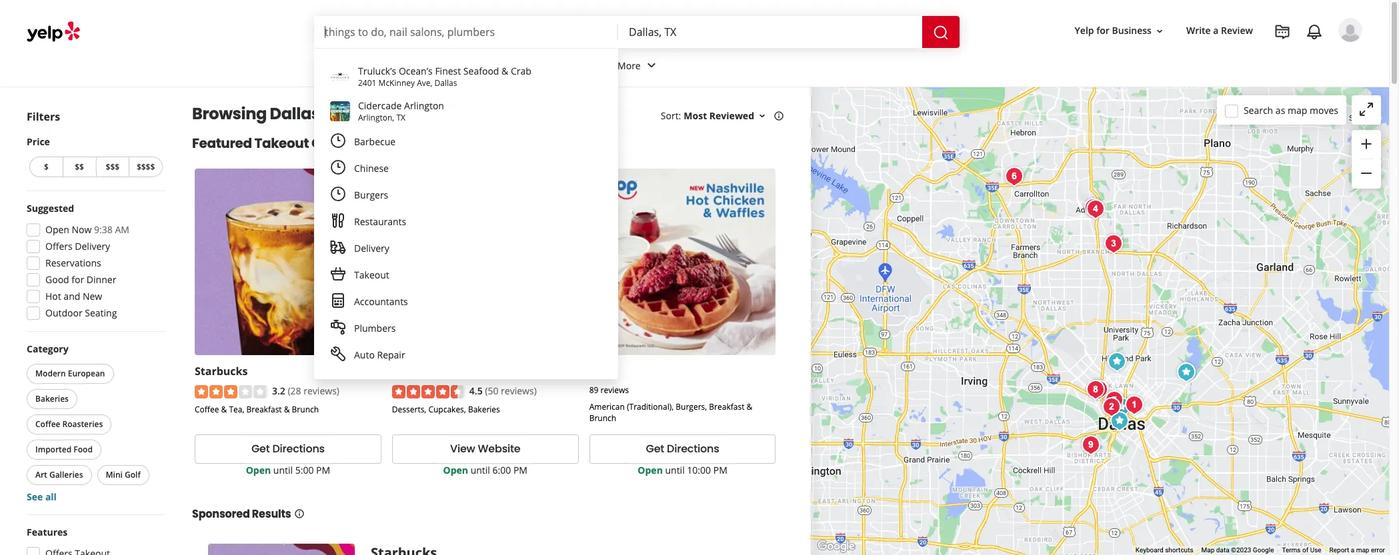 Task type: locate. For each thing, give the bounding box(es) containing it.
1 horizontal spatial a
[[1352, 547, 1355, 554]]

breakfast right "burgers," at the bottom of page
[[709, 402, 745, 413]]

map right as
[[1288, 104, 1308, 116]]

1 horizontal spatial auto
[[519, 59, 540, 72]]

0 horizontal spatial get
[[251, 442, 270, 457]]

24 clock v2 image down the options
[[330, 160, 346, 176]]

directions up 10:00
[[667, 442, 720, 457]]

1 horizontal spatial 16 info v2 image
[[774, 111, 785, 121]]

89
[[590, 385, 599, 396]]

0 vertical spatial auto
[[519, 59, 540, 72]]

accountants
[[354, 296, 408, 308]]

0 horizontal spatial map
[[1288, 104, 1308, 116]]

24 chevron down v2 image
[[378, 58, 394, 74], [482, 58, 498, 74], [644, 58, 660, 74]]

coffee for coffee & tea, breakfast & brunch
[[195, 404, 219, 416]]

barbecue link
[[322, 129, 610, 155]]

1 get directions from the left
[[251, 442, 325, 457]]

24 chevron down v2 image inside more link
[[644, 58, 660, 74]]

starbucks image
[[1109, 394, 1135, 421]]

open down view
[[443, 464, 468, 477]]

0 vertical spatial coffee
[[195, 404, 219, 416]]

2 get from the left
[[646, 442, 665, 457]]

reviews) right (28
[[304, 385, 340, 398]]

restaurants link up 'cidercade'
[[312, 48, 404, 87]]

open for open until 5:00 pm
[[246, 464, 271, 477]]

24 clock v2 image for chinese
[[330, 160, 346, 176]]

group
[[1352, 130, 1382, 189], [23, 202, 165, 324], [24, 343, 165, 504]]

arlington,
[[358, 112, 395, 123]]

24 clock v2 image inside chinese link
[[330, 160, 346, 176]]

breakfast inside 89 reviews american (traditional), burgers, breakfast & brunch
[[709, 402, 745, 413]]

auto inside the business categories element
[[519, 59, 540, 72]]

0 vertical spatial restaurants link
[[312, 48, 404, 87]]

24 chevron down v2 image left crab
[[482, 58, 498, 74]]

1 vertical spatial coffee
[[35, 419, 60, 430]]

2 24 chevron down v2 image from the left
[[482, 58, 498, 74]]

0 horizontal spatial until
[[273, 464, 293, 477]]

google image
[[815, 538, 859, 556]]

4.5 (50 reviews)
[[470, 385, 537, 398]]

price
[[27, 135, 50, 148]]

data
[[1217, 547, 1230, 554]]

brunch inside 89 reviews american (traditional), burgers, breakfast & brunch
[[590, 413, 617, 424]]

get directions link down the coffee & tea, breakfast & brunch
[[195, 435, 382, 464]]

modern european
[[35, 368, 105, 380]]

0 horizontal spatial coffee
[[35, 419, 60, 430]]

open up results
[[246, 464, 271, 477]]

auto right 24 auto repair v2 icon at left bottom
[[354, 349, 375, 362]]

services for home services
[[444, 59, 479, 72]]

businesses
[[351, 103, 441, 125]]

24 delivery v2 image
[[330, 240, 346, 256]]

bakeries down modern
[[35, 394, 69, 405]]

repair
[[377, 349, 405, 362]]

modern
[[35, 368, 66, 380]]

services
[[444, 59, 479, 72], [542, 59, 578, 72]]

auto
[[519, 59, 540, 72], [354, 349, 375, 362]]

1 directions from the left
[[272, 442, 325, 457]]

ida claire image
[[1081, 195, 1107, 222]]

1 horizontal spatial breakfast
[[709, 402, 745, 413]]

ellen's image
[[1099, 394, 1125, 421]]

24 accountants v2 image
[[330, 293, 346, 309]]

restaurants link up takeout link
[[322, 209, 610, 236]]

takeout down dallas,
[[255, 134, 309, 153]]

1 vertical spatial restaurants link
[[322, 209, 610, 236]]

mini golf
[[106, 470, 141, 481]]

terms
[[1283, 547, 1301, 554]]

coffee down bakeries button
[[35, 419, 60, 430]]

google
[[1254, 547, 1275, 554]]

get directions link down "burgers," at the bottom of page
[[590, 435, 776, 464]]

open for open until 6:00 pm
[[443, 464, 468, 477]]

bakeries
[[35, 394, 69, 405], [468, 404, 500, 416]]

new
[[83, 290, 102, 303]]

0 vertical spatial a
[[1214, 24, 1219, 37]]

1 horizontal spatial tx
[[397, 112, 406, 123]]

1 vertical spatial 24 clock v2 image
[[330, 160, 346, 176]]

1 horizontal spatial sponsored
[[369, 137, 417, 149]]

search image
[[933, 24, 949, 40]]

coffee inside button
[[35, 419, 60, 430]]

0 horizontal spatial pm
[[316, 464, 330, 477]]

  text field
[[325, 25, 608, 39]]

get directions for 5:00
[[251, 442, 325, 457]]

map data ©2023 google
[[1202, 547, 1275, 554]]

1 vertical spatial a
[[1352, 547, 1355, 554]]

1 24 clock v2 image from the top
[[330, 133, 346, 149]]

1 get from the left
[[251, 442, 270, 457]]

0 horizontal spatial services
[[444, 59, 479, 72]]

1 vertical spatial sponsored
[[192, 507, 250, 522]]

2 24 clock v2 image from the top
[[330, 160, 346, 176]]

group containing suggested
[[23, 202, 165, 324]]

3 24 chevron down v2 image from the left
[[644, 58, 660, 74]]

tea,
[[229, 404, 244, 416]]

pm right 5:00
[[316, 464, 330, 477]]

pm right the "6:00"
[[514, 464, 528, 477]]

desserts, cupcakes, bakeries
[[392, 404, 500, 416]]

tx right arlington,
[[397, 112, 406, 123]]

24 chevron down v2 image inside home services link
[[482, 58, 498, 74]]

featured takeout options sponsored
[[192, 134, 417, 153]]

starbucks link
[[195, 364, 248, 379]]

None field
[[325, 25, 608, 39], [629, 25, 912, 39], [325, 25, 608, 39]]

24 chevron down v2 image up mckinney
[[378, 58, 394, 74]]

2 horizontal spatial pm
[[714, 464, 728, 477]]

1 vertical spatial group
[[23, 202, 165, 324]]

brunch down 89
[[590, 413, 617, 424]]

galleries
[[49, 470, 83, 481]]

24 clock v2 image
[[330, 133, 346, 149], [330, 160, 346, 176]]

0 horizontal spatial auto
[[354, 349, 375, 362]]

pm right 10:00
[[714, 464, 728, 477]]

1 horizontal spatial reviews)
[[501, 385, 537, 398]]

restaurants inside the business categories element
[[323, 59, 375, 72]]

1 horizontal spatial services
[[542, 59, 578, 72]]

map
[[1288, 104, 1308, 116], [1357, 547, 1370, 554]]

burgers
[[354, 189, 388, 201]]

get
[[251, 442, 270, 457], [646, 442, 665, 457]]

view website
[[450, 442, 521, 457]]

24 clock v2 image down browsing dallas, tx businesses
[[330, 133, 346, 149]]

1 horizontal spatial get directions
[[646, 442, 720, 457]]

0 horizontal spatial 24 chevron down v2 image
[[378, 58, 394, 74]]

a right report
[[1352, 547, 1355, 554]]

reviews) for 4.5 (50 reviews)
[[501, 385, 537, 398]]

terms of use
[[1283, 547, 1322, 554]]

projects image
[[1275, 24, 1291, 40]]

map for moves
[[1288, 104, 1308, 116]]

sponsored left results
[[192, 507, 250, 522]]

$
[[44, 161, 49, 173]]

burgers link
[[322, 182, 610, 209]]

16 info v2 image
[[774, 111, 785, 121], [294, 509, 305, 520]]

0 horizontal spatial reviews)
[[304, 385, 340, 398]]

pm for open until 5:00 pm
[[316, 464, 330, 477]]

for for dinner
[[72, 274, 84, 286]]

open for open now 9:38 am
[[45, 224, 69, 236]]

open until 6:00 pm
[[443, 464, 528, 477]]

2 pm from the left
[[514, 464, 528, 477]]

reviews) right (50 at the bottom
[[501, 385, 537, 398]]

2 vertical spatial group
[[24, 343, 165, 504]]

rodeo goat image
[[1083, 377, 1109, 404]]

1 vertical spatial map
[[1357, 547, 1370, 554]]

brunch down 3.2 (28 reviews)
[[292, 404, 319, 416]]

1 get directions link from the left
[[195, 435, 382, 464]]

0 horizontal spatial for
[[72, 274, 84, 286]]

until left 10:00
[[666, 464, 685, 477]]

offers
[[45, 240, 72, 253]]

0 vertical spatial restaurants
[[323, 59, 375, 72]]

24 chevron down v2 image for home services
[[482, 58, 498, 74]]

offers delivery
[[45, 240, 110, 253]]

for for business
[[1097, 24, 1110, 37]]

restaurants
[[323, 59, 375, 72], [354, 216, 406, 228]]

$$
[[75, 161, 84, 173]]

until for until 6:00 pm
[[471, 464, 490, 477]]

0 vertical spatial for
[[1097, 24, 1110, 37]]

3 until from the left
[[666, 464, 685, 477]]

None search field
[[314, 16, 963, 48]]

bakeries down (50 at the bottom
[[468, 404, 500, 416]]

sponsored
[[369, 137, 417, 149], [192, 507, 250, 522]]

0 horizontal spatial a
[[1214, 24, 1219, 37]]

map left error
[[1357, 547, 1370, 554]]

map for error
[[1357, 547, 1370, 554]]

auto right the seafood
[[519, 59, 540, 72]]

for
[[1097, 24, 1110, 37], [72, 274, 84, 286]]

delivery down open now 9:38 am
[[75, 240, 110, 253]]

barbecue
[[354, 135, 396, 148]]

0 vertical spatial group
[[1352, 130, 1382, 189]]

1 horizontal spatial directions
[[667, 442, 720, 457]]

2 until from the left
[[471, 464, 490, 477]]

all
[[45, 491, 57, 504]]

2 directions from the left
[[667, 442, 720, 457]]

features group
[[23, 526, 165, 556]]

1 services from the left
[[444, 59, 479, 72]]

coffee for coffee roasteries
[[35, 419, 60, 430]]

24 clock v2 image inside barbecue link
[[330, 133, 346, 149]]

tx
[[328, 103, 348, 125], [397, 112, 406, 123]]

for right the yelp at the top of page
[[1097, 24, 1110, 37]]

ihop image
[[1173, 360, 1200, 386]]

pm for open until 10:00 pm
[[714, 464, 728, 477]]

sponsored down the businesses
[[369, 137, 417, 149]]

1 horizontal spatial brunch
[[590, 413, 617, 424]]

home services link
[[404, 48, 509, 87]]

get directions up 'open until 10:00 pm'
[[646, 442, 720, 457]]

2 horizontal spatial until
[[666, 464, 685, 477]]

use
[[1311, 547, 1322, 554]]

bakeries inside button
[[35, 394, 69, 405]]

1 horizontal spatial map
[[1357, 547, 1370, 554]]

until left 5:00
[[273, 464, 293, 477]]

dallas
[[435, 77, 457, 89]]

1 horizontal spatial get
[[646, 442, 665, 457]]

0 horizontal spatial get directions link
[[195, 435, 382, 464]]

for inside button
[[1097, 24, 1110, 37]]

features
[[27, 526, 68, 539]]

outdoor
[[45, 307, 83, 320]]

1 vertical spatial for
[[72, 274, 84, 286]]

1 pm from the left
[[316, 464, 330, 477]]

price group
[[27, 135, 165, 180]]

&
[[502, 65, 509, 77], [747, 402, 753, 413], [221, 404, 227, 416], [284, 404, 290, 416]]

1 horizontal spatial pm
[[514, 464, 528, 477]]

moves
[[1310, 104, 1339, 116]]

delivery right 24 delivery v2 image
[[354, 242, 389, 255]]

open up offers
[[45, 224, 69, 236]]

coffee
[[195, 404, 219, 416], [35, 419, 60, 430]]

4.5 star rating image
[[392, 386, 464, 399]]

yelp
[[1075, 24, 1095, 37]]

1 horizontal spatial get directions link
[[590, 435, 776, 464]]

0 vertical spatial sponsored
[[369, 137, 417, 149]]

1 vertical spatial auto
[[354, 349, 375, 362]]

until for until 5:00 pm
[[273, 464, 293, 477]]

1 until from the left
[[273, 464, 293, 477]]

0 horizontal spatial get directions
[[251, 442, 325, 457]]

seafood
[[464, 65, 499, 77]]

tx up the options
[[328, 103, 348, 125]]

0 vertical spatial map
[[1288, 104, 1308, 116]]

0 horizontal spatial sponsored
[[192, 507, 250, 522]]

coffee down 3.2 star rating image
[[195, 404, 219, 416]]

sponsored results
[[192, 507, 291, 522]]

24 chevron down v2 image right more
[[644, 58, 660, 74]]

terms of use link
[[1283, 547, 1322, 554]]

89 reviews american (traditional), burgers, breakfast & brunch
[[590, 385, 753, 424]]

get for until 5:00 pm
[[251, 442, 270, 457]]

& right "burgers," at the bottom of page
[[747, 402, 753, 413]]

directions up 5:00
[[272, 442, 325, 457]]

get up 'open until 10:00 pm'
[[646, 442, 665, 457]]

0 vertical spatial 24 clock v2 image
[[330, 133, 346, 149]]

1 horizontal spatial for
[[1097, 24, 1110, 37]]

3 pm from the left
[[714, 464, 728, 477]]

lockhart smokehouse image
[[1078, 432, 1105, 459]]

browsing dallas, tx businesses
[[192, 103, 441, 125]]

view
[[450, 442, 475, 457]]

get directions up 'open until 5:00 pm'
[[251, 442, 325, 457]]

1 horizontal spatial 24 chevron down v2 image
[[482, 58, 498, 74]]

0 horizontal spatial bakeries
[[35, 394, 69, 405]]

until left the "6:00"
[[471, 464, 490, 477]]

restaurants link
[[312, 48, 404, 87], [322, 209, 610, 236]]

roasteries
[[62, 419, 103, 430]]

accountants link
[[322, 289, 610, 316]]

restaurants down burgers
[[354, 216, 406, 228]]

& left crab
[[502, 65, 509, 77]]

brad k. image
[[1339, 18, 1363, 42]]

1 horizontal spatial until
[[471, 464, 490, 477]]

notifications image
[[1307, 24, 1323, 40]]

coffee & tea, breakfast & brunch
[[195, 404, 319, 416]]

1 horizontal spatial coffee
[[195, 404, 219, 416]]

a right write
[[1214, 24, 1219, 37]]

2 horizontal spatial 24 chevron down v2 image
[[644, 58, 660, 74]]

delivery
[[75, 240, 110, 253], [354, 242, 389, 255]]

takeout up the accountants
[[354, 269, 389, 282]]

am
[[115, 224, 129, 236]]

get directions
[[251, 442, 325, 457], [646, 442, 720, 457]]

breakfast down 3.2
[[247, 404, 282, 416]]

0 vertical spatial takeout
[[255, 134, 309, 153]]

imported
[[35, 444, 72, 456]]

seating
[[85, 307, 117, 320]]

coffee roasteries
[[35, 419, 103, 430]]

1 reviews) from the left
[[304, 385, 340, 398]]

0 horizontal spatial 16 info v2 image
[[294, 509, 305, 520]]

1 horizontal spatial takeout
[[354, 269, 389, 282]]

restaurants up the 2401
[[323, 59, 375, 72]]

& left the tea,
[[221, 404, 227, 416]]

0 horizontal spatial directions
[[272, 442, 325, 457]]

zoom out image
[[1359, 166, 1375, 182]]

2 reviews) from the left
[[501, 385, 537, 398]]

1 24 chevron down v2 image from the left
[[378, 58, 394, 74]]

open left 10:00
[[638, 464, 663, 477]]

get up 'open until 5:00 pm'
[[251, 442, 270, 457]]

get directions link
[[195, 435, 382, 464], [590, 435, 776, 464]]

report a map error
[[1330, 547, 1386, 554]]

2 get directions from the left
[[646, 442, 720, 457]]

2 get directions link from the left
[[590, 435, 776, 464]]

2 services from the left
[[542, 59, 578, 72]]

mckinney
[[379, 77, 415, 89]]

alamo drafthouse cinema cedars image
[[1107, 408, 1133, 435]]

results
[[252, 507, 291, 522]]

get for until 10:00 pm
[[646, 442, 665, 457]]

for up hot and new
[[72, 274, 84, 286]]

truluck's
[[358, 65, 396, 77]]



Task type: describe. For each thing, give the bounding box(es) containing it.
directions for 10:00
[[667, 442, 720, 457]]

write
[[1187, 24, 1211, 37]]

$$$$ button
[[129, 157, 163, 177]]

(50
[[485, 385, 499, 398]]

error
[[1372, 547, 1386, 554]]

more link
[[607, 48, 670, 87]]

get directions for 10:00
[[646, 442, 720, 457]]

chinese
[[354, 162, 389, 175]]

desserts,
[[392, 404, 427, 416]]

none field near
[[629, 25, 912, 39]]

2401
[[358, 77, 377, 89]]

keyboard
[[1136, 547, 1164, 554]]

american
[[590, 402, 625, 413]]

directions for 5:00
[[272, 442, 325, 457]]

golf
[[125, 470, 141, 481]]

write a review link
[[1182, 19, 1259, 43]]

suggested
[[27, 202, 74, 215]]

hot
[[45, 290, 61, 303]]

6:00
[[493, 464, 511, 477]]

arlington
[[404, 99, 444, 112]]

get directions link for 10:00
[[590, 435, 776, 464]]

auto repair
[[354, 349, 405, 362]]

1 vertical spatial restaurants
[[354, 216, 406, 228]]

0 vertical spatial 16 info v2 image
[[774, 111, 785, 121]]

$ button
[[29, 157, 63, 177]]

& inside 89 reviews american (traditional), burgers, breakfast & brunch
[[747, 402, 753, 413]]

1 vertical spatial takeout
[[354, 269, 389, 282]]

takeout link
[[322, 262, 610, 289]]

$$ button
[[63, 157, 96, 177]]

24 auto repair v2 image
[[330, 347, 346, 363]]

burgers,
[[676, 402, 707, 413]]

0 horizontal spatial tx
[[328, 103, 348, 125]]

sort:
[[661, 109, 681, 122]]

report a map error link
[[1330, 547, 1386, 554]]

open for open until 10:00 pm
[[638, 464, 663, 477]]

auto for auto repair
[[354, 349, 375, 362]]

mini
[[106, 470, 123, 481]]

see all
[[27, 491, 57, 504]]

3.2
[[272, 385, 285, 398]]

gen korean bbq house image
[[1001, 163, 1028, 190]]

group containing category
[[24, 343, 165, 504]]

10:00
[[687, 464, 711, 477]]

outdoor seating
[[45, 307, 117, 320]]

auto services link
[[509, 48, 607, 87]]

zoom in image
[[1359, 136, 1375, 152]]

sponsored inside featured takeout options sponsored
[[369, 137, 417, 149]]

map
[[1202, 547, 1215, 554]]

24 clock v2 image
[[330, 186, 346, 202]]

art
[[35, 470, 47, 481]]

plumbers link
[[322, 316, 610, 342]]

kenny's wood fired grill image
[[1083, 196, 1109, 223]]

24 shopping v2 image
[[330, 266, 346, 282]]

24 chevron down v2 image for more
[[644, 58, 660, 74]]

0 horizontal spatial breakfast
[[247, 404, 282, 416]]

pm for open until 6:00 pm
[[514, 464, 528, 477]]

24 food v2 image
[[330, 213, 346, 229]]

maple leaf diner image
[[1101, 231, 1127, 258]]

& inside truluck's ocean's finest seafood & crab 2401 mckinney ave, dallas
[[502, 65, 509, 77]]

5:00
[[295, 464, 314, 477]]

cupcakes,
[[429, 404, 466, 416]]

filters
[[27, 109, 60, 124]]

crab
[[511, 65, 532, 77]]

auto for auto services
[[519, 59, 540, 72]]

business categories element
[[312, 48, 1363, 87]]

options
[[312, 134, 364, 153]]

0 horizontal spatial brunch
[[292, 404, 319, 416]]

food
[[74, 444, 93, 456]]

a for write
[[1214, 24, 1219, 37]]

auto services
[[519, 59, 578, 72]]

tx inside cidercade arlington arlington, tx
[[397, 112, 406, 123]]

imported food
[[35, 444, 93, 456]]

3.2 star rating image
[[195, 386, 267, 399]]

good for dinner
[[45, 274, 116, 286]]

website
[[478, 442, 521, 457]]

until for until 10:00 pm
[[666, 464, 685, 477]]

4.5
[[470, 385, 483, 398]]

user actions element
[[1065, 17, 1382, 99]]

& down (28
[[284, 404, 290, 416]]

16 chevron down v2 image
[[1155, 26, 1166, 36]]

home services
[[415, 59, 479, 72]]

plumbers
[[354, 322, 396, 335]]

view website link
[[392, 435, 579, 464]]

reviews
[[601, 385, 629, 396]]

cidercade
[[358, 99, 402, 112]]

home
[[415, 59, 442, 72]]

a for report
[[1352, 547, 1355, 554]]

meddlesome moth image
[[1086, 377, 1113, 404]]

Near text field
[[629, 25, 912, 39]]

shortcuts
[[1166, 547, 1194, 554]]

Find text field
[[325, 25, 608, 39]]

nothing bundt cakes image
[[1104, 349, 1131, 376]]

art galleries
[[35, 470, 83, 481]]

starbucks
[[195, 364, 248, 379]]

1 horizontal spatial delivery
[[354, 242, 389, 255]]

bakeries button
[[27, 390, 77, 410]]

expand map image
[[1359, 101, 1375, 117]]

more
[[618, 59, 641, 72]]

get directions link for 5:00
[[195, 435, 382, 464]]

finest
[[435, 65, 461, 77]]

delivery link
[[322, 236, 610, 262]]

search as map moves
[[1244, 104, 1339, 116]]

0 horizontal spatial takeout
[[255, 134, 309, 153]]

1 vertical spatial 16 info v2 image
[[294, 509, 305, 520]]

yelp for business button
[[1070, 19, 1171, 43]]

coffee roasteries button
[[27, 415, 112, 435]]

art galleries button
[[27, 466, 92, 486]]

see all button
[[27, 491, 57, 504]]

truluck's ocean's finest seafood & crab 2401 mckinney ave, dallas
[[358, 65, 532, 89]]

yelp for business
[[1075, 24, 1152, 37]]

now
[[72, 224, 92, 236]]

services for auto services
[[542, 59, 578, 72]]

map region
[[724, 7, 1400, 556]]

write a review
[[1187, 24, 1254, 37]]

24 chevron down v2 image for restaurants
[[378, 58, 394, 74]]

24 clock v2 image for barbecue
[[330, 133, 346, 149]]

1 horizontal spatial bakeries
[[468, 404, 500, 416]]

0 horizontal spatial delivery
[[75, 240, 110, 253]]

category
[[27, 343, 68, 356]]

$$$$
[[137, 161, 155, 173]]

open now 9:38 am
[[45, 224, 129, 236]]

pecan lodge image
[[1121, 392, 1148, 419]]

(28
[[288, 385, 301, 398]]

$$$
[[106, 161, 120, 173]]

report
[[1330, 547, 1350, 554]]

24 plumbers v2 image
[[330, 320, 346, 336]]

reviews) for 3.2 (28 reviews)
[[304, 385, 340, 398]]

reservations
[[45, 257, 101, 270]]

browsing
[[192, 103, 267, 125]]

meso maya comida y copas image
[[1101, 388, 1128, 414]]

open until 10:00 pm
[[638, 464, 728, 477]]

open until 5:00 pm
[[246, 464, 330, 477]]



Task type: vqa. For each thing, say whether or not it's contained in the screenshot.
middle eastern
no



